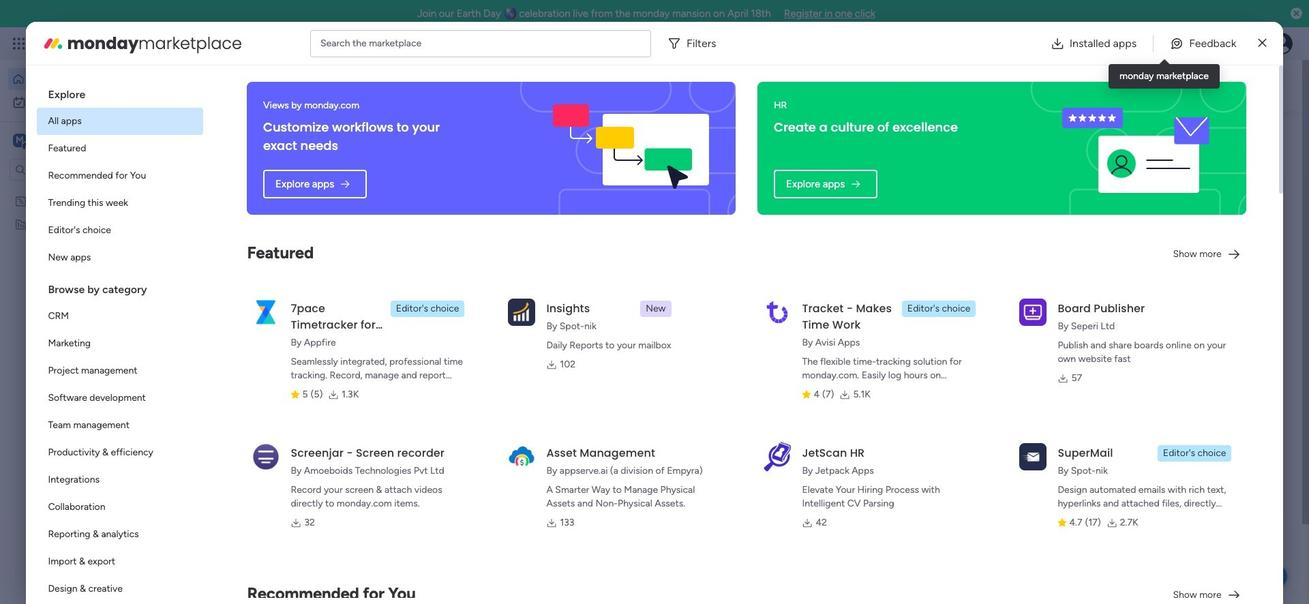 Task type: locate. For each thing, give the bounding box(es) containing it.
roy mann image
[[284, 399, 311, 426]]

list box
[[37, 76, 204, 604], [0, 187, 174, 420]]

close recently visited image
[[252, 138, 268, 155]]

1 horizontal spatial banner logo image
[[1053, 82, 1230, 215]]

quick search results list box
[[252, 155, 1011, 336]]

workspace selection element
[[13, 132, 114, 150]]

banner logo image
[[542, 82, 720, 215], [1053, 82, 1230, 215]]

1 banner logo image from the left
[[542, 82, 720, 215]]

monday marketplace image
[[1157, 37, 1171, 50]]

component image
[[456, 298, 469, 310]]

option
[[8, 68, 166, 90], [8, 91, 166, 113], [37, 108, 204, 135], [37, 135, 204, 162], [37, 162, 204, 190], [0, 189, 174, 191], [37, 190, 204, 217], [37, 217, 204, 244], [37, 244, 204, 271], [37, 303, 204, 330], [37, 330, 204, 357], [37, 357, 204, 385], [37, 385, 204, 412], [37, 412, 204, 439], [37, 439, 204, 467], [37, 467, 204, 494], [37, 494, 204, 521], [37, 521, 204, 548], [37, 548, 204, 576], [37, 576, 204, 603]]

app logo image
[[253, 299, 280, 326], [508, 299, 536, 326], [764, 299, 791, 326], [1020, 299, 1047, 326], [764, 442, 791, 472], [253, 443, 280, 470], [508, 443, 536, 470], [1020, 443, 1047, 470]]

1 vertical spatial heading
[[37, 271, 204, 303]]

1 element
[[389, 352, 406, 368]]

0 horizontal spatial banner logo image
[[542, 82, 720, 215]]

Search in workspace field
[[29, 162, 114, 178]]

0 vertical spatial heading
[[37, 76, 204, 108]]

heading
[[37, 76, 204, 108], [37, 271, 204, 303]]

see plans image
[[226, 36, 239, 51]]

v2 bolt switch image
[[1161, 78, 1169, 93]]

help image
[[1221, 37, 1235, 50]]

update feed image
[[1097, 37, 1111, 50]]

select product image
[[12, 37, 26, 50]]



Task type: vqa. For each thing, say whether or not it's contained in the screenshot.
No thanks
no



Task type: describe. For each thing, give the bounding box(es) containing it.
templates image image
[[1056, 130, 1236, 224]]

jacob simon image
[[1271, 33, 1293, 55]]

2 heading from the top
[[37, 271, 204, 303]]

1 image
[[1108, 28, 1120, 43]]

search everything image
[[1191, 37, 1205, 50]]

getting started element
[[1044, 353, 1248, 408]]

workspace image
[[13, 133, 27, 148]]

invite members image
[[1127, 37, 1141, 50]]

dapulse x slim image
[[1259, 35, 1267, 51]]

component image
[[269, 298, 281, 310]]

workspace image
[[274, 580, 307, 604]]

notifications image
[[1067, 37, 1081, 50]]

2 banner logo image from the left
[[1053, 82, 1230, 215]]

1 heading from the top
[[37, 76, 204, 108]]

help center element
[[1044, 418, 1248, 473]]

v2 user feedback image
[[1055, 78, 1065, 93]]

monday marketplace image
[[43, 32, 64, 54]]



